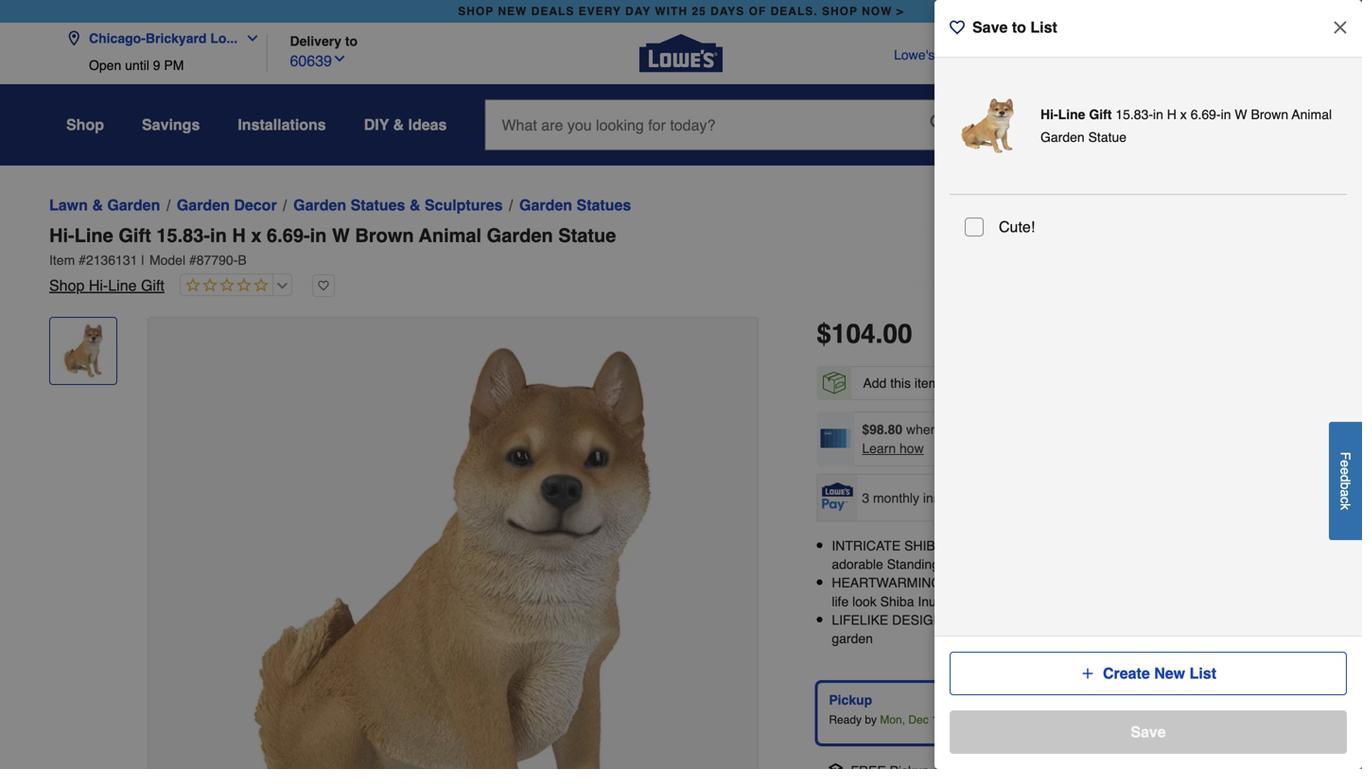 Task type: locate. For each thing, give the bounding box(es) containing it.
w up heart outline image
[[332, 225, 350, 246]]

1 horizontal spatial statues
[[577, 196, 631, 214]]

with
[[1216, 538, 1239, 553], [1265, 575, 1289, 591]]

h up the b
[[232, 225, 246, 246]]

0 horizontal spatial chevron down image
[[238, 31, 260, 46]]

1 horizontal spatial animal
[[1292, 107, 1332, 122]]

lifelike
[[832, 613, 889, 628]]

6.69- down the ad
[[1191, 107, 1221, 122]]

nature
[[1250, 557, 1288, 572]]

lowe's home improvement notification center image
[[1122, 110, 1145, 133]]

statues
[[351, 196, 405, 214], [577, 196, 631, 214]]

with inside intricate shiba inu statue: decorate your home or garden with this adorable standing shiba inu statue and create an inviting ambiance of nature in your home
[[1216, 538, 1239, 553]]

item
[[49, 253, 75, 268]]

hi- for hi-line gift
[[1041, 107, 1058, 122]]

hi- down "2136131" on the top of the page
[[89, 277, 108, 294]]

inu inside intricate shiba inu statue: decorate your home or garden with this adorable standing shiba inu statue and create an inviting ambiance of nature in your home
[[981, 557, 999, 572]]

shop left the new
[[458, 5, 494, 18]]

you
[[942, 422, 963, 437]]

inu up "detailed"
[[981, 557, 999, 572]]

statue inside hi-line gift 15.83-in h x 6.69-in w brown animal garden statue item # 2136131 | model # 87790-b
[[558, 225, 616, 246]]

delivery up 60639
[[290, 34, 342, 49]]

9
[[153, 58, 160, 73]]

1 vertical spatial shiba
[[881, 594, 914, 609]]

$
[[817, 319, 832, 349]]

x inside 15.83-in h x 6.69-in w brown animal garden statue
[[1181, 107, 1187, 122]]

2 vertical spatial statue
[[1003, 557, 1041, 572]]

save inside button
[[1131, 723, 1166, 741]]

with down nature
[[1265, 575, 1289, 591]]

0 vertical spatial 6.69-
[[1191, 107, 1221, 122]]

with for entranced
[[1265, 575, 1289, 591]]

lowe's
[[894, 47, 935, 62], [1223, 47, 1264, 62]]

0 horizontal spatial shiba
[[881, 594, 914, 609]]

0 horizontal spatial or
[[1091, 575, 1103, 591]]

0 vertical spatial with
[[1216, 538, 1239, 553]]

0 horizontal spatial 6.69-
[[267, 225, 310, 246]]

x right lowe's home improvement notification center 'image'
[[1181, 107, 1187, 122]]

0 vertical spatial delivery
[[290, 34, 342, 49]]

2 dec from the left
[[1173, 713, 1193, 727]]

& inside "button"
[[393, 116, 404, 133]]

in right lowe's home improvement notification center 'image'
[[1153, 107, 1164, 122]]

save to list
[[973, 18, 1058, 36]]

$98.80
[[862, 422, 903, 437]]

lists
[[1057, 137, 1081, 150]]

dec inside delivery as soon as mon, dec 18
[[1173, 713, 1193, 727]]

6.69- inside hi-line gift 15.83-in h x 6.69-in w brown animal garden statue item # 2136131 | model # 87790-b
[[267, 225, 310, 246]]

hi-line gift
[[1041, 107, 1112, 122]]

1 horizontal spatial list
[[1190, 665, 1217, 682]]

1 horizontal spatial delivery
[[1085, 693, 1136, 708]]

1 horizontal spatial &
[[393, 116, 404, 133]]

statue down hi-line gift
[[1089, 130, 1127, 145]]

2 statues from the left
[[577, 196, 631, 214]]

1 lowe's from the left
[[894, 47, 935, 62]]

gift up |
[[119, 225, 151, 246]]

dec right as at the right bottom of the page
[[1173, 713, 1193, 727]]

1 horizontal spatial home
[[1055, 575, 1088, 591]]

1 vertical spatial inu
[[918, 594, 937, 609]]

1 horizontal spatial w
[[1235, 107, 1248, 122]]

shop button
[[66, 108, 104, 142]]

any
[[1254, 613, 1275, 628]]

0 vertical spatial this
[[891, 376, 911, 391]]

animal down sculptures at the left top of page
[[419, 225, 482, 246]]

|
[[141, 253, 145, 268]]

option group
[[809, 675, 1321, 752]]

x down decor
[[251, 225, 262, 246]]

e up b
[[1338, 467, 1353, 475]]

1 horizontal spatial 15.83-
[[1116, 107, 1153, 122]]

f e e d b a c k
[[1338, 452, 1353, 510]]

brown inside 15.83-in h x 6.69-in w brown animal garden statue
[[1251, 107, 1289, 122]]

hi-line gift image
[[958, 96, 1018, 156]]

garden statues & sculptures link
[[293, 194, 503, 217]]

delivery for to
[[290, 34, 342, 49]]

0 horizontal spatial life
[[832, 594, 849, 609]]

1 vertical spatial with
[[1265, 575, 1289, 591]]

option group containing pickup
[[809, 675, 1321, 752]]

home up inviting
[[1118, 538, 1151, 553]]

0 horizontal spatial w
[[332, 225, 350, 246]]

0 vertical spatial hi-
[[1041, 107, 1058, 122]]

0 horizontal spatial h
[[232, 225, 246, 246]]

lowe's for lowe's credit center
[[894, 47, 935, 62]]

in up heart outline image
[[310, 225, 327, 246]]

delivery inside delivery as soon as mon, dec 18
[[1085, 693, 1136, 708]]

order status
[[1040, 47, 1115, 62]]

1 horizontal spatial with
[[1265, 575, 1289, 591]]

with up ambiance on the bottom of the page
[[1216, 538, 1239, 553]]

list inside the create new list button
[[1190, 665, 1217, 682]]

0 horizontal spatial with
[[1216, 538, 1239, 553]]

>
[[897, 5, 904, 18]]

1 vertical spatial h
[[232, 225, 246, 246]]

shipping image
[[823, 372, 846, 395]]

statue inside 15.83-in h x 6.69-in w brown animal garden statue
[[1089, 130, 1127, 145]]

create
[[1071, 557, 1107, 572]]

center
[[978, 47, 1017, 62]]

2 vertical spatial of
[[1158, 613, 1169, 628]]

1 mon, from the left
[[880, 713, 905, 727]]

your right let
[[1025, 575, 1051, 591]]

mon, right by
[[880, 713, 905, 727]]

hi- inside hi-line gift 15.83-in h x 6.69-in w brown animal garden statue item # 2136131 | model # 87790-b
[[49, 225, 74, 246]]

shiba down heartwarming
[[881, 594, 914, 609]]

heartwarming statue: let your home or garden become entranced with this life look shiba inu statue lifelike design: the detailed design adds a little bit of life and  joy in any garden
[[832, 575, 1313, 646]]

close image
[[1331, 18, 1350, 37]]

1 vertical spatial 6.69-
[[267, 225, 310, 246]]

delivery up the soon
[[1085, 693, 1136, 708]]

2 vertical spatial hi-
[[89, 277, 108, 294]]

day
[[625, 5, 651, 18]]

18 down create new list
[[1196, 713, 1209, 727]]

1 vertical spatial statue
[[558, 225, 616, 246]]

home up look
[[861, 575, 895, 591]]

1 horizontal spatial 18
[[1196, 713, 1209, 727]]

chevron down image down delivery to
[[332, 51, 347, 66]]

1 vertical spatial a
[[1102, 613, 1109, 628]]

animal inside hi-line gift 15.83-in h x 6.69-in w brown animal garden statue item # 2136131 | model # 87790-b
[[419, 225, 482, 246]]

15.83- up notifications
[[1116, 107, 1153, 122]]

line for hi-line gift
[[1058, 107, 1086, 122]]

#
[[79, 253, 86, 268], [189, 253, 197, 268]]

0 vertical spatial inu
[[981, 557, 999, 572]]

1 vertical spatial 15.83-
[[156, 225, 210, 246]]

garden statues & sculptures
[[293, 196, 503, 214]]

1 horizontal spatial inu
[[981, 557, 999, 572]]

1 horizontal spatial dec
[[1173, 713, 1193, 727]]

1 horizontal spatial to
[[1012, 18, 1026, 36]]

shop down item
[[49, 277, 85, 294]]

1 vertical spatial brown
[[355, 225, 414, 246]]

lawn & garden link
[[49, 194, 160, 217]]

dec left (est.)
[[909, 713, 929, 727]]

hi- up item
[[49, 225, 74, 246]]

brown inside hi-line gift 15.83-in h x 6.69-in w brown animal garden statue item # 2136131 | model # 87790-b
[[355, 225, 414, 246]]

lowe's home improvement lists image
[[1046, 110, 1069, 132]]

1 horizontal spatial h
[[1167, 107, 1177, 122]]

& right the lawn
[[92, 196, 103, 214]]

animal inside 15.83-in h x 6.69-in w brown animal garden statue
[[1292, 107, 1332, 122]]

0 vertical spatial or
[[1155, 538, 1167, 553]]

chevron down image right brickyard
[[238, 31, 260, 46]]

brown down "garden statues & sculptures" link on the top of the page
[[355, 225, 414, 246]]

b
[[238, 253, 247, 268]]

2 vertical spatial and
[[1193, 613, 1215, 628]]

garden
[[1171, 538, 1212, 553], [1107, 575, 1148, 591], [832, 631, 873, 646]]

chevron down image inside the "chicago-brickyard lo..." button
[[238, 31, 260, 46]]

& left sculptures at the left top of page
[[410, 196, 420, 214]]

or inside intricate shiba inu statue: decorate your home or garden with this adorable standing shiba inu statue and create an inviting ambiance of nature in your home
[[1155, 538, 1167, 553]]

home down create
[[1055, 575, 1088, 591]]

0 horizontal spatial garden
[[832, 631, 873, 646]]

6.69- down decor
[[267, 225, 310, 246]]

this up nature
[[1243, 538, 1263, 553]]

0 vertical spatial x
[[1181, 107, 1187, 122]]

life left look
[[832, 594, 849, 609]]

line
[[1058, 107, 1086, 122], [74, 225, 113, 246], [108, 277, 137, 294]]

1 horizontal spatial #
[[189, 253, 197, 268]]

in right joy
[[1240, 613, 1250, 628]]

joy
[[1219, 613, 1236, 628]]

a up k
[[1338, 489, 1353, 497]]

0 vertical spatial 15.83-
[[1116, 107, 1153, 122]]

new
[[1155, 665, 1186, 682]]

0 vertical spatial chevron down image
[[238, 31, 260, 46]]

18
[[932, 713, 945, 727], [1196, 713, 1209, 727]]

your up create
[[1089, 538, 1115, 553]]

0 horizontal spatial hi-
[[49, 225, 74, 246]]

this for heartwarming statue: let your home or garden become entranced with this life look shiba inu statue lifelike design: the detailed design adds a little bit of life and  joy in any garden
[[1292, 575, 1313, 591]]

a left little
[[1102, 613, 1109, 628]]

create new list
[[1103, 665, 1217, 682]]

15.83-
[[1116, 107, 1153, 122], [156, 225, 210, 246]]

0 horizontal spatial animal
[[419, 225, 482, 246]]

2 horizontal spatial and
[[1193, 613, 1215, 628]]

1 horizontal spatial or
[[1155, 538, 1167, 553]]

inu up design:
[[918, 594, 937, 609]]

hi- up my
[[1041, 107, 1058, 122]]

of inside heartwarming statue: let your home or garden become entranced with this life look shiba inu statue lifelike design: the detailed design adds a little bit of life and  joy in any garden
[[1158, 613, 1169, 628]]

1 horizontal spatial and
[[1045, 557, 1067, 572]]

hi-line gift 15.83-in h x 6.69-in w brown animal garden statue item # 2136131 | model # 87790-b
[[49, 225, 616, 268]]

# right model
[[189, 253, 197, 268]]

list right 'new'
[[1190, 665, 1217, 682]]

1 vertical spatial this
[[1243, 538, 1263, 553]]

0 horizontal spatial save
[[973, 18, 1008, 36]]

2 vertical spatial gift
[[141, 277, 164, 294]]

day.
[[1249, 422, 1273, 437]]

0 horizontal spatial a
[[1102, 613, 1109, 628]]

save up center
[[973, 18, 1008, 36]]

line down "2136131" on the top of the page
[[108, 277, 137, 294]]

15.83- inside hi-line gift 15.83-in h x 6.69-in w brown animal garden statue item # 2136131 | model # 87790-b
[[156, 225, 210, 246]]

chevron down image
[[238, 31, 260, 46], [332, 51, 347, 66]]

deals.
[[771, 5, 818, 18]]

statue
[[940, 594, 976, 609]]

statue: up let
[[974, 538, 1028, 553]]

gift inside hi-line gift 15.83-in h x 6.69-in w brown animal garden statue item # 2136131 | model # 87790-b
[[119, 225, 151, 246]]

0 vertical spatial animal
[[1292, 107, 1332, 122]]

installations button
[[238, 108, 326, 142]]

mon, right as at the right bottom of the page
[[1144, 713, 1169, 727]]

1 horizontal spatial shiba
[[943, 557, 977, 572]]

a inside heartwarming statue: let your home or garden become entranced with this life look shiba inu statue lifelike design: the detailed design adds a little bit of life and  joy in any garden
[[1102, 613, 1109, 628]]

shop down open at the left of page
[[66, 116, 104, 133]]

your down adorable
[[832, 575, 858, 591]]

inu for statue
[[981, 557, 999, 572]]

k
[[1338, 503, 1353, 510]]

garden inside intricate shiba inu statue: decorate your home or garden with this adorable standing shiba inu statue and create an inviting ambiance of nature in your home
[[1171, 538, 1212, 553]]

2 vertical spatial this
[[1292, 575, 1313, 591]]

this inside heartwarming statue: let your home or garden become entranced with this life look shiba inu statue lifelike design: the detailed design adds a little bit of life and  joy in any garden
[[1292, 575, 1313, 591]]

your
[[1089, 538, 1115, 553], [832, 575, 858, 591], [1025, 575, 1051, 591]]

in inside heartwarming statue: let your home or garden become entranced with this life look shiba inu statue lifelike design: the detailed design adds a little bit of life and  joy in any garden
[[1240, 613, 1250, 628]]

statue: inside heartwarming statue: let your home or garden become entranced with this life look shiba inu statue lifelike design: the detailed design adds a little bit of life and  joy in any garden
[[945, 575, 999, 591]]

2 horizontal spatial statue
[[1089, 130, 1127, 145]]

garden down an on the bottom right
[[1107, 575, 1148, 591]]

or up inviting
[[1155, 538, 1167, 553]]

choose
[[967, 422, 1010, 437]]

1 horizontal spatial a
[[1338, 489, 1353, 497]]

animal down pro
[[1292, 107, 1332, 122]]

1 horizontal spatial brown
[[1251, 107, 1289, 122]]

shiba
[[905, 538, 944, 553]]

2 mon, from the left
[[1144, 713, 1169, 727]]

my lists
[[1039, 137, 1081, 150]]

1 e from the top
[[1338, 460, 1353, 467]]

2 horizontal spatial garden
[[1171, 538, 1212, 553]]

& right diy
[[393, 116, 404, 133]]

w
[[1235, 107, 1248, 122], [332, 225, 350, 246]]

camera image
[[973, 115, 992, 134]]

save right the soon
[[1131, 723, 1166, 741]]

little
[[1113, 613, 1137, 628]]

and down decorate on the bottom right
[[1045, 557, 1067, 572]]

1 vertical spatial of
[[1236, 557, 1247, 572]]

zero stars image
[[181, 277, 269, 295]]

statue:
[[974, 538, 1028, 553], [945, 575, 999, 591]]

1 horizontal spatial your
[[1025, 575, 1051, 591]]

&
[[393, 116, 404, 133], [92, 196, 103, 214], [410, 196, 420, 214]]

lowe's left pro
[[1223, 47, 1264, 62]]

shiba
[[943, 557, 977, 572], [881, 594, 914, 609]]

e
[[1338, 460, 1353, 467], [1338, 467, 1353, 475]]

1 shop from the left
[[458, 5, 494, 18]]

1 vertical spatial garden
[[1107, 575, 1148, 591]]

inu
[[981, 557, 999, 572], [918, 594, 937, 609]]

line inside hi-line gift 15.83-in h x 6.69-in w brown animal garden statue item # 2136131 | model # 87790-b
[[74, 225, 113, 246]]

15.83- up model
[[156, 225, 210, 246]]

garden down lifelike
[[832, 631, 873, 646]]

1 vertical spatial shop
[[49, 277, 85, 294]]

0 vertical spatial garden
[[1171, 538, 1212, 553]]

brown left 1
[[1251, 107, 1289, 122]]

statue: up statue
[[945, 575, 999, 591]]

dec inside pickup ready by mon, dec 18 (est.)
[[909, 713, 929, 727]]

pickup
[[829, 693, 873, 708]]

a
[[1338, 489, 1353, 497], [1102, 613, 1109, 628]]

1 vertical spatial w
[[332, 225, 350, 246]]

this inside intricate shiba inu statue: decorate your home or garden with this adorable standing shiba inu statue and create an inviting ambiance of nature in your home
[[1243, 538, 1263, 553]]

0 horizontal spatial 18
[[932, 713, 945, 727]]

gift down |
[[141, 277, 164, 294]]

line for hi-line gift 15.83-in h x 6.69-in w brown animal garden statue item # 2136131 | model # 87790-b
[[74, 225, 113, 246]]

0 horizontal spatial x
[[251, 225, 262, 246]]

2 18 from the left
[[1196, 713, 1209, 727]]

lowe's home improvement cart image
[[1274, 110, 1296, 133]]

& for lawn
[[92, 196, 103, 214]]

0 horizontal spatial of
[[997, 490, 1008, 505]]

inu for statue
[[918, 594, 937, 609]]

shop left now
[[822, 5, 858, 18]]

cute!
[[999, 218, 1035, 236]]

0 vertical spatial h
[[1167, 107, 1177, 122]]

h
[[1167, 107, 1177, 122], [232, 225, 246, 246]]

chicago-
[[89, 31, 146, 46]]

lowe's credit center
[[894, 47, 1017, 62]]

1 statues from the left
[[351, 196, 405, 214]]

lowe's inside lowe's credit center 'link'
[[894, 47, 935, 62]]

brown
[[1251, 107, 1289, 122], [355, 225, 414, 246]]

x
[[1181, 107, 1187, 122], [251, 225, 262, 246]]

e up d
[[1338, 460, 1353, 467]]

None search field
[[485, 99, 1001, 166]]

1 vertical spatial x
[[251, 225, 262, 246]]

chevron down image inside 60639 button
[[332, 51, 347, 66]]

1 18 from the left
[[932, 713, 945, 727]]

shiba down 'inu'
[[943, 557, 977, 572]]

of right 'installments'
[[997, 490, 1008, 505]]

statue inside intricate shiba inu statue: decorate your home or garden with this adorable standing shiba inu statue and create an inviting ambiance of nature in your home
[[1003, 557, 1041, 572]]

title image
[[54, 322, 113, 380]]

Search Query text field
[[486, 100, 915, 149]]

1 vertical spatial gift
[[119, 225, 151, 246]]

list up order
[[1031, 18, 1058, 36]]

this right add
[[891, 376, 911, 391]]

1 dec from the left
[[909, 713, 929, 727]]

line up lists
[[1058, 107, 1086, 122]]

this right entranced
[[1292, 575, 1313, 591]]

w inside 15.83-in h x 6.69-in w brown animal garden statue
[[1235, 107, 1248, 122]]

2 lowe's from the left
[[1223, 47, 1264, 62]]

purchases
[[1148, 422, 1209, 437]]

shop
[[458, 5, 494, 18], [822, 5, 858, 18]]

statue down garden statues link
[[558, 225, 616, 246]]

shiba inside heartwarming statue: let your home or garden become entranced with this life look shiba inu statue lifelike design: the detailed design adds a little bit of life and  joy in any garden
[[881, 594, 914, 609]]

in right nature
[[1291, 557, 1302, 572]]

0 vertical spatial line
[[1058, 107, 1086, 122]]

w left lowe's home improvement cart image
[[1235, 107, 1248, 122]]

1 vertical spatial list
[[1190, 665, 1217, 682]]

2 shop from the left
[[822, 5, 858, 18]]

or down create
[[1091, 575, 1103, 591]]

1 vertical spatial save
[[1131, 723, 1166, 741]]

lowe's left credit
[[894, 47, 935, 62]]

model
[[149, 253, 186, 268]]

garden up ambiance on the bottom of the page
[[1171, 538, 1212, 553]]

statue up let
[[1003, 557, 1041, 572]]

0 horizontal spatial &
[[92, 196, 103, 214]]

0 horizontal spatial this
[[891, 376, 911, 391]]

and left joy
[[1193, 613, 1215, 628]]

of up entranced
[[1236, 557, 1247, 572]]

1 horizontal spatial statue
[[1003, 557, 1041, 572]]

0 vertical spatial a
[[1338, 489, 1353, 497]]

save for save
[[1131, 723, 1166, 741]]

1 button
[[1247, 102, 1304, 147]]

2 horizontal spatial this
[[1292, 575, 1313, 591]]

gift left lowe's home improvement notification center 'image'
[[1089, 107, 1112, 122]]

savings
[[142, 116, 200, 133]]

1 horizontal spatial this
[[1243, 538, 1263, 553]]

inu inside heartwarming statue: let your home or garden become entranced with this life look shiba inu statue lifelike design: the detailed design adds a little bit of life and  joy in any garden
[[918, 594, 937, 609]]

life right 'bit'
[[1173, 613, 1190, 628]]

this for intricate shiba inu statue: decorate your home or garden with this adorable standing shiba inu statue and create an inviting ambiance of nature in your home
[[1243, 538, 1263, 553]]

list for save to list
[[1031, 18, 1058, 36]]

of inside intricate shiba inu statue: decorate your home or garden with this adorable standing shiba inu statue and create an inviting ambiance of nature in your home
[[1236, 557, 1247, 572]]

0 vertical spatial gift
[[1089, 107, 1112, 122]]

chat invite button image
[[1276, 700, 1334, 757]]

0 horizontal spatial dec
[[909, 713, 929, 727]]

lowe's pro link
[[1223, 45, 1296, 64]]

# right item
[[79, 253, 86, 268]]

save
[[973, 18, 1008, 36], [1131, 723, 1166, 741]]

1 vertical spatial and
[[1045, 557, 1067, 572]]

of right 'bit'
[[1158, 613, 1169, 628]]

line up "2136131" on the top of the page
[[74, 225, 113, 246]]

order
[[1040, 47, 1074, 62]]

with inside heartwarming statue: let your home or garden become entranced with this life look shiba inu statue lifelike design: the detailed design adds a little bit of life and  joy in any garden
[[1265, 575, 1289, 591]]

search image
[[930, 114, 949, 133]]

garden decor link
[[177, 194, 277, 217]]

0 horizontal spatial statue
[[558, 225, 616, 246]]

1 horizontal spatial garden
[[1107, 575, 1148, 591]]

shiba inside intricate shiba inu statue: decorate your home or garden with this adorable standing shiba inu statue and create an inviting ambiance of nature in your home
[[943, 557, 977, 572]]

f e e d b a c k button
[[1329, 422, 1362, 540]]

0 horizontal spatial #
[[79, 253, 86, 268]]

18 left (est.)
[[932, 713, 945, 727]]

to for save
[[1012, 18, 1026, 36]]

and
[[944, 376, 966, 391], [1045, 557, 1067, 572], [1193, 613, 1215, 628]]

lowes pay logo image
[[819, 483, 857, 511]]

savings button
[[142, 108, 200, 142]]

shop for shop hi-line gift
[[49, 277, 85, 294]]

h right lowe's home improvement notification center 'image'
[[1167, 107, 1177, 122]]

and right item
[[944, 376, 966, 391]]

lowe's inside lowe's pro link
[[1223, 47, 1264, 62]]



Task type: describe. For each thing, give the bounding box(es) containing it.
as
[[1085, 713, 1098, 727]]

2 # from the left
[[189, 253, 197, 268]]

and inside heartwarming statue: let your home or garden become entranced with this life look shiba inu statue lifelike design: the detailed design adds a little bit of life and  joy in any garden
[[1193, 613, 1215, 628]]

bit
[[1140, 613, 1154, 628]]

open until 9 pm
[[89, 58, 184, 73]]

shop for shop
[[66, 116, 104, 133]]

5%
[[1013, 422, 1032, 437]]

gift for hi-line gift 15.83-in h x 6.69-in w brown animal garden statue item # 2136131 | model # 87790-b
[[119, 225, 151, 246]]

mon, inside delivery as soon as mon, dec 18
[[1144, 713, 1169, 727]]

delivery to
[[290, 34, 358, 49]]

statue: inside intricate shiba inu statue: decorate your home or garden with this adorable standing shiba inu statue and create an inviting ambiance of nature in your home
[[974, 538, 1028, 553]]

pickup image
[[828, 764, 843, 769]]

as
[[1129, 713, 1141, 727]]

heartwarming
[[832, 575, 942, 591]]

entranced
[[1203, 575, 1261, 591]]

now
[[862, 5, 893, 18]]

intricate shiba inu statue: decorate your home or garden with this adorable standing shiba inu statue and create an inviting ambiance of nature in your home
[[832, 538, 1302, 591]]

shiba for standing
[[943, 557, 977, 572]]

$ 104 . 00
[[817, 319, 913, 349]]

heart outline image
[[312, 274, 335, 297]]

intricate
[[832, 538, 901, 553]]

plus image
[[1080, 666, 1096, 681]]

with for garden
[[1216, 538, 1239, 553]]

garden inside 15.83-in h x 6.69-in w brown animal garden statue
[[1041, 130, 1085, 145]]

lo...
[[210, 31, 238, 46]]

60639 button
[[290, 48, 347, 72]]

days
[[711, 5, 745, 18]]

shop hi-line gift
[[49, 277, 164, 294]]

look
[[853, 594, 877, 609]]

mon, inside pickup ready by mon, dec 18 (est.)
[[880, 713, 905, 727]]

deals
[[531, 5, 575, 18]]

shiba for look
[[881, 594, 914, 609]]

diy & ideas
[[364, 116, 447, 133]]

with
[[655, 5, 688, 18]]

diy & ideas button
[[364, 108, 447, 142]]

15.83- inside 15.83-in h x 6.69-in w brown animal garden statue
[[1116, 107, 1153, 122]]

design
[[1027, 613, 1066, 628]]

eligible
[[1103, 422, 1144, 437]]

delivery as soon as mon, dec 18
[[1085, 693, 1209, 727]]

item number 2 1 3 6 1 3 1 and model number 8 7 7 9 0 - b element
[[49, 251, 1313, 270]]

adds
[[1070, 613, 1098, 628]]

weekly ad link
[[1138, 45, 1200, 64]]

notifications
[[1101, 138, 1163, 151]]

& for diy
[[393, 116, 404, 133]]

how
[[900, 441, 924, 456]]

and inside intricate shiba inu statue: decorate your home or garden with this adorable standing shiba inu statue and create an inviting ambiance of nature in your home
[[1045, 557, 1067, 572]]

$98.80 when you choose 5% savings on eligible purchases every day. learn how
[[862, 422, 1273, 456]]

lowe's home improvement logo image
[[640, 12, 723, 95]]

gift for hi-line gift
[[1089, 107, 1112, 122]]

statues for garden statues
[[577, 196, 631, 214]]

location image
[[66, 31, 81, 46]]

list for create new list
[[1190, 665, 1217, 682]]

2 horizontal spatial your
[[1089, 538, 1115, 553]]

2 e from the top
[[1338, 467, 1353, 475]]

0 vertical spatial of
[[997, 490, 1008, 505]]

h inside 15.83-in h x 6.69-in w brown animal garden statue
[[1167, 107, 1177, 122]]

0 horizontal spatial and
[[944, 376, 966, 391]]

your inside heartwarming statue: let your home or garden become entranced with this life look shiba inu statue lifelike design: the detailed design adds a little bit of life and  joy in any garden
[[1025, 575, 1051, 591]]

add this item and
[[863, 376, 969, 391]]

18 inside pickup ready by mon, dec 18 (est.)
[[932, 713, 945, 727]]

credit
[[939, 47, 974, 62]]

savings
[[1036, 422, 1081, 437]]

2 horizontal spatial home
[[1118, 538, 1151, 553]]

lowe's for lowe's pro
[[1223, 47, 1264, 62]]

1 vertical spatial life
[[1173, 613, 1190, 628]]

h inside hi-line gift 15.83-in h x 6.69-in w brown animal garden statue item # 2136131 | model # 87790-b
[[232, 225, 246, 246]]

ad
[[1184, 47, 1200, 62]]

delivery for as
[[1085, 693, 1136, 708]]

1 horizontal spatial hi-
[[89, 277, 108, 294]]

in inside intricate shiba inu statue: decorate your home or garden with this adorable standing shiba inu statue and create an inviting ambiance of nature in your home
[[1291, 557, 1302, 572]]

installations
[[238, 116, 326, 133]]

chicago-brickyard lo... button
[[66, 19, 268, 58]]

2 vertical spatial line
[[108, 277, 137, 294]]

heart outline image
[[950, 20, 965, 35]]

1
[[1291, 104, 1297, 118]]

home inside heartwarming statue: let your home or garden become entranced with this life look shiba inu statue lifelike design: the detailed design adds a little bit of life and  joy in any garden
[[1055, 575, 1088, 591]]

hi- for hi-line gift 15.83-in h x 6.69-in w brown animal garden statue item # 2136131 | model # 87790-b
[[49, 225, 74, 246]]

lowe's pro
[[1223, 47, 1296, 62]]

w inside hi-line gift 15.83-in h x 6.69-in w brown animal garden statue item # 2136131 | model # 87790-b
[[332, 225, 350, 246]]

2 horizontal spatial &
[[410, 196, 420, 214]]

2 vertical spatial garden
[[832, 631, 873, 646]]

status
[[1078, 47, 1115, 62]]

0 horizontal spatial your
[[832, 575, 858, 591]]

add
[[863, 376, 887, 391]]

ideas
[[408, 116, 447, 133]]

0 vertical spatial life
[[832, 594, 849, 609]]

order status link
[[1040, 45, 1115, 64]]

installments
[[923, 490, 993, 505]]

a inside button
[[1338, 489, 1353, 497]]

my lists link
[[1039, 110, 1081, 151]]

design:
[[892, 613, 947, 628]]

every
[[1213, 422, 1245, 437]]

garden statues
[[519, 196, 631, 214]]

6.69- inside 15.83-in h x 6.69-in w brown animal garden statue
[[1191, 107, 1221, 122]]

3
[[862, 490, 870, 505]]

save button
[[950, 711, 1347, 754]]

inviting
[[1129, 557, 1171, 572]]

or inside heartwarming statue: let your home or garden become entranced with this life look shiba inu statue lifelike design: the detailed design adds a little bit of life and  joy in any garden
[[1091, 575, 1103, 591]]

in left 1 button on the top of page
[[1221, 107, 1231, 122]]

garden inside hi-line gift 15.83-in h x 6.69-in w brown animal garden statue item # 2136131 | model # 87790-b
[[487, 225, 553, 246]]

chicago-brickyard lo...
[[89, 31, 238, 46]]

00
[[883, 319, 913, 349]]

lowe's credit center link
[[894, 45, 1017, 64]]

x inside hi-line gift 15.83-in h x 6.69-in w brown animal garden statue item # 2136131 | model # 87790-b
[[251, 225, 262, 246]]

adorable
[[832, 557, 884, 572]]

.
[[876, 319, 883, 349]]

in up 87790-
[[210, 225, 227, 246]]

18 inside delivery as soon as mon, dec 18
[[1196, 713, 1209, 727]]

on
[[1085, 422, 1099, 437]]

lawn
[[49, 196, 88, 214]]

learn how button
[[862, 439, 924, 458]]

0 horizontal spatial home
[[861, 575, 895, 591]]

open
[[89, 58, 121, 73]]

shop new deals every day with 25 days of deals. shop now >
[[458, 5, 904, 18]]

save for save to list
[[973, 18, 1008, 36]]

item
[[915, 376, 940, 391]]

let
[[1003, 575, 1021, 591]]

create
[[1103, 665, 1150, 682]]

3 monthly installments of
[[862, 490, 1012, 505]]

to for delivery
[[345, 34, 358, 49]]

25
[[692, 5, 707, 18]]

statues for garden statues & sculptures
[[351, 196, 405, 214]]

d
[[1338, 475, 1353, 482]]

1 # from the left
[[79, 253, 86, 268]]

ready
[[829, 713, 862, 727]]

decorate
[[1031, 538, 1085, 553]]

ambiance
[[1174, 557, 1232, 572]]

inu
[[947, 538, 970, 553]]

by
[[865, 713, 877, 727]]

sculptures
[[425, 196, 503, 214]]

15.83-in h x 6.69-in w brown animal garden statue
[[1041, 107, 1332, 145]]

c
[[1338, 497, 1353, 503]]

detailed
[[977, 613, 1023, 628]]



Task type: vqa. For each thing, say whether or not it's contained in the screenshot.
of in the Intricate Shiba Inu Statue: Decorate Your Home Or Garden With This Adorable Standing Shiba Inu Statue And Create An Inviting Ambiance Of Nature In Your Home
yes



